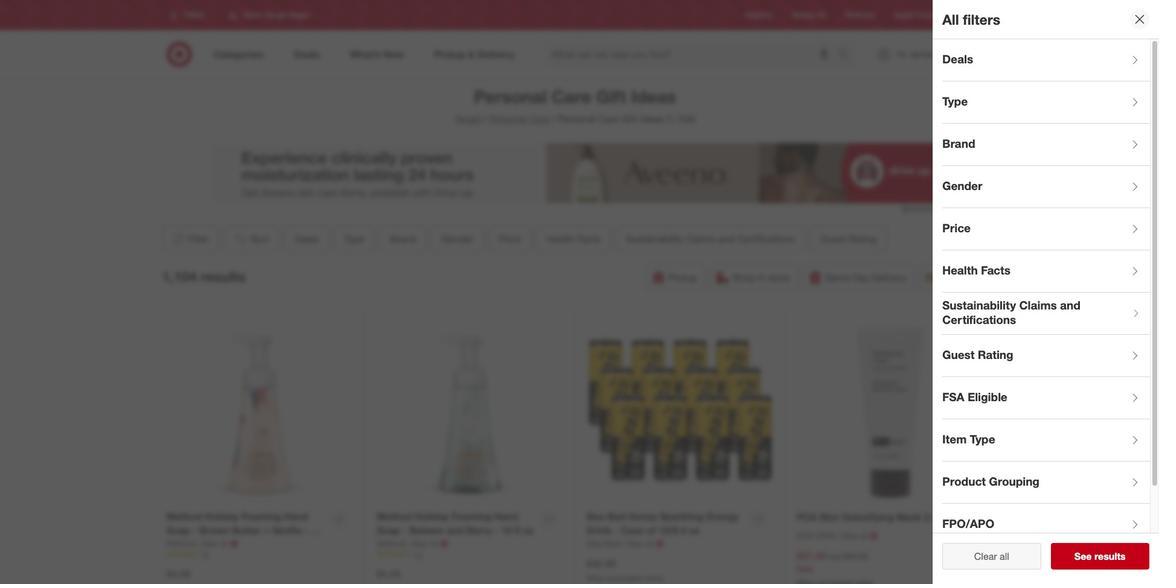 Task type: describe. For each thing, give the bounding box(es) containing it.
$45.99
[[587, 558, 616, 570]]

gender inside all filters dialog
[[943, 179, 983, 192]]

rating inside all filters dialog
[[978, 348, 1014, 362]]

oz inside bee bad honey sparkling energy drink - case of 12/8.4 oz
[[689, 525, 700, 537]]

filter button
[[162, 226, 218, 252]]

at down brown
[[221, 539, 228, 549]]

find
[[954, 11, 968, 20]]

search
[[833, 49, 862, 61]]

method inside the method holiday foaming hand soap - balsam and berry - 10 fl oz
[[377, 511, 412, 523]]

clear
[[975, 551, 998, 563]]

1 vertical spatial ideas
[[640, 113, 664, 125]]

redcard
[[846, 11, 875, 20]]

0 horizontal spatial gender
[[441, 233, 474, 245]]

find stores
[[954, 11, 991, 20]]

eligible
[[968, 390, 1008, 404]]

see
[[1075, 551, 1093, 563]]

$4.49 for method holiday foaming hand soap - balsam and berry - 10 fl oz
[[377, 568, 401, 580]]

$57.49
[[797, 550, 826, 562]]

personal up "personal care" link
[[474, 86, 547, 108]]

reg
[[829, 552, 841, 562]]

0 vertical spatial guest
[[820, 233, 846, 245]]

facts inside all filters dialog
[[982, 263, 1011, 277]]

see results button
[[1051, 544, 1150, 570]]

1 horizontal spatial gender button
[[943, 166, 1151, 208]]

clear all
[[975, 551, 1010, 563]]

day
[[853, 272, 870, 284]]

pca for pca skin detoxifying mask 2.1 oz
[[797, 512, 817, 524]]

mask
[[897, 512, 922, 524]]

weekly ad
[[793, 11, 827, 20]]

$4.49 for method holiday foaming hand soap - brown butter + vanilla - 10 fl oz
[[167, 568, 190, 580]]

0 vertical spatial type button
[[943, 82, 1151, 124]]

0 horizontal spatial claims
[[686, 233, 716, 245]]

a
[[1047, 555, 1053, 567]]

personal care link
[[489, 113, 550, 125]]

chat
[[1001, 555, 1023, 567]]

skin
[[817, 531, 836, 541]]

drink
[[587, 525, 612, 537]]

1 vertical spatial deals
[[294, 233, 319, 245]]

claims inside sustainability claims and certifications
[[1020, 298, 1058, 312]]

all filters
[[943, 11, 1001, 28]]

butter
[[232, 525, 261, 537]]

0 horizontal spatial guest rating
[[820, 233, 877, 245]]

¬ down 12/8.4
[[656, 538, 664, 550]]

all filters dialog
[[933, 0, 1160, 585]]

1 horizontal spatial price button
[[943, 208, 1151, 251]]

purchased
[[608, 574, 642, 583]]

brand inside all filters dialog
[[943, 136, 976, 150]]

holiday for brown
[[205, 511, 239, 523]]

+
[[264, 525, 269, 537]]

bee for bee bald new at ¬
[[587, 539, 602, 549]]

same day delivery button
[[803, 265, 915, 291]]

new up 8
[[201, 539, 218, 549]]

0 vertical spatial sustainability claims and certifications button
[[616, 226, 805, 252]]

circle
[[916, 11, 935, 20]]

0 vertical spatial health facts
[[547, 233, 601, 245]]

deals inside all filters dialog
[[943, 52, 974, 66]]

sale
[[797, 564, 814, 574]]

1 vertical spatial type
[[344, 233, 365, 245]]

0 horizontal spatial type button
[[334, 226, 375, 252]]

weekly ad link
[[793, 10, 827, 20]]

fl inside method holiday foaming hand soap - brown butter + vanilla - 10 fl oz
[[167, 539, 172, 551]]

pca skin detoxifying mask 2.1 oz link
[[797, 511, 952, 525]]

shipping
[[942, 272, 981, 284]]

new up 12 on the left bottom of the page
[[412, 539, 429, 549]]

10 inside method holiday foaming hand soap - brown butter + vanilla - 10 fl oz
[[311, 525, 322, 537]]

0 horizontal spatial price button
[[489, 226, 531, 252]]

find stores link
[[954, 10, 991, 20]]

method holiday foaming hand soap - balsam and berry - 10 fl oz link
[[377, 510, 535, 538]]

fsa
[[943, 390, 965, 404]]

honey
[[629, 511, 658, 523]]

pickup
[[669, 272, 698, 284]]

guest inside all filters dialog
[[943, 348, 975, 362]]

target inside personal care gift ideas target / personal care / personal care gift ideas (1,104)
[[455, 113, 481, 125]]

item
[[943, 432, 967, 446]]

1,104 results
[[162, 268, 246, 285]]

1 horizontal spatial type
[[943, 94, 969, 108]]

foaming for +
[[242, 511, 281, 523]]

bee bad honey sparkling energy drink - case of 12/8.4 oz link
[[587, 510, 745, 538]]

10 inside the method holiday foaming hand soap - balsam and berry - 10 fl oz
[[502, 525, 512, 537]]

1 horizontal spatial care
[[552, 86, 592, 108]]

0 horizontal spatial care
[[530, 113, 550, 125]]

0 vertical spatial brand button
[[943, 124, 1151, 166]]

case
[[621, 525, 644, 537]]

bee bald link
[[587, 538, 625, 550]]

0 vertical spatial gift
[[597, 86, 627, 108]]

at inside "pca skin new at ¬"
[[861, 531, 868, 541]]

detoxifying
[[843, 512, 895, 524]]

1 vertical spatial sustainability claims and certifications button
[[943, 293, 1151, 335]]

item type
[[943, 432, 996, 446]]

fsa eligible button
[[943, 378, 1151, 420]]

¬ down 'pca skin detoxifying mask 2.1 oz' link at the bottom right of page
[[871, 530, 878, 542]]

sort
[[250, 233, 269, 245]]

in
[[758, 272, 766, 284]]

fpo/apo
[[943, 517, 995, 531]]

$45.99 when purchased online
[[587, 558, 664, 583]]

energy
[[707, 511, 739, 523]]

sparkling
[[660, 511, 704, 523]]

fpo/apo button
[[943, 504, 1151, 547]]

product grouping button
[[943, 462, 1151, 504]]

online
[[644, 574, 664, 583]]

2 horizontal spatial care
[[599, 113, 619, 125]]

0 horizontal spatial guest rating button
[[810, 226, 887, 252]]

0 vertical spatial ideas
[[632, 86, 677, 108]]

0 vertical spatial sustainability
[[626, 233, 684, 245]]

12 link
[[377, 550, 563, 561]]

method new at ¬ for balsam
[[377, 538, 449, 550]]

same day delivery
[[826, 272, 907, 284]]

1 vertical spatial guest rating button
[[943, 335, 1151, 378]]

0 horizontal spatial sustainability claims and certifications
[[626, 233, 795, 245]]

sponsored
[[902, 204, 938, 213]]

hand for vanilla
[[284, 511, 308, 523]]

0 vertical spatial certifications
[[737, 233, 795, 245]]

method link for method holiday foaming hand soap - brown butter + vanilla - 10 fl oz
[[167, 538, 199, 550]]

pickup button
[[646, 265, 706, 291]]

bad
[[608, 511, 626, 523]]

0 vertical spatial and
[[718, 233, 735, 245]]

0 horizontal spatial brand button
[[380, 226, 426, 252]]

0 horizontal spatial deals button
[[284, 226, 329, 252]]

health facts inside all filters dialog
[[943, 263, 1011, 277]]

store
[[769, 272, 791, 284]]

(1,104)
[[666, 113, 696, 125]]

registry link
[[746, 10, 773, 20]]

all
[[943, 11, 960, 28]]

vanilla
[[272, 525, 302, 537]]

shop
[[733, 272, 756, 284]]

and inside the method holiday foaming hand soap - balsam and berry - 10 fl oz
[[447, 525, 464, 537]]

4 - from the left
[[495, 525, 499, 537]]

soap for method holiday foaming hand soap - brown butter + vanilla - 10 fl oz
[[167, 525, 190, 537]]

consultant
[[1091, 555, 1141, 567]]

all
[[1000, 551, 1010, 563]]

8
[[204, 551, 208, 560]]

8 link
[[167, 550, 353, 561]]

personal care gift ideas target / personal care / personal care gift ideas (1,104)
[[455, 86, 696, 125]]

price inside all filters dialog
[[943, 221, 971, 235]]



Task type: vqa. For each thing, say whether or not it's contained in the screenshot.
"12/8.4"
yes



Task type: locate. For each thing, give the bounding box(es) containing it.
rating up the day
[[849, 233, 877, 245]]

0 vertical spatial sustainability claims and certifications
[[626, 233, 795, 245]]

0 horizontal spatial health facts button
[[536, 226, 611, 252]]

1 horizontal spatial health facts button
[[943, 251, 1151, 293]]

personal up advertisement region at the top
[[558, 113, 596, 125]]

new down the case
[[627, 539, 644, 549]]

certifications up in
[[737, 233, 795, 245]]

0 vertical spatial gender
[[943, 179, 983, 192]]

0 horizontal spatial facts
[[577, 233, 601, 245]]

sustainability
[[626, 233, 684, 245], [943, 298, 1017, 312]]

1 horizontal spatial method link
[[377, 538, 409, 550]]

results
[[201, 268, 246, 285], [1095, 551, 1126, 563]]

ideas up the (1,104)
[[632, 86, 677, 108]]

oz inside 'pca skin detoxifying mask 2.1 oz' link
[[941, 512, 952, 524]]

beauty
[[1056, 555, 1088, 567]]

1 vertical spatial brand button
[[380, 226, 426, 252]]

guest up fsa
[[943, 348, 975, 362]]

results right see
[[1095, 551, 1126, 563]]

pca skin detoxifying mask 2.1 oz image
[[797, 317, 984, 504], [797, 317, 984, 504]]

0 horizontal spatial method link
[[167, 538, 199, 550]]

1 horizontal spatial /
[[553, 113, 556, 125]]

bee bad honey sparkling energy drink - case of 12/8.4 oz image
[[587, 317, 773, 503], [587, 317, 773, 503]]

2 foaming from the left
[[452, 511, 492, 523]]

chat with a beauty consultant button
[[970, 547, 1155, 575]]

filter
[[188, 233, 209, 245]]

care
[[552, 86, 592, 108], [530, 113, 550, 125], [599, 113, 619, 125]]

1 vertical spatial sustainability claims and certifications
[[943, 298, 1081, 327]]

1 vertical spatial health facts
[[943, 263, 1011, 277]]

soap inside the method holiday foaming hand soap - balsam and berry - 10 fl oz
[[377, 525, 401, 537]]

1 horizontal spatial hand
[[494, 511, 518, 523]]

grouping
[[990, 475, 1040, 488]]

0 horizontal spatial guest
[[820, 233, 846, 245]]

1 horizontal spatial results
[[1095, 551, 1126, 563]]

at down detoxifying
[[861, 531, 868, 541]]

bee bad honey sparkling energy drink - case of 12/8.4 oz
[[587, 511, 739, 537]]

hand inside method holiday foaming hand soap - brown butter + vanilla - 10 fl oz
[[284, 511, 308, 523]]

pca left skin
[[797, 531, 814, 541]]

oz right berry
[[523, 525, 534, 537]]

10 right vanilla
[[311, 525, 322, 537]]

deals
[[943, 52, 974, 66], [294, 233, 319, 245]]

1 horizontal spatial price
[[943, 221, 971, 235]]

2 $4.49 from the left
[[377, 568, 401, 580]]

1 pca from the top
[[797, 512, 817, 524]]

0 horizontal spatial brand
[[390, 233, 416, 245]]

1 horizontal spatial type button
[[943, 82, 1151, 124]]

bee inside bee bad honey sparkling energy drink - case of 12/8.4 oz
[[587, 511, 605, 523]]

method holiday foaming hand soap - brown butter + vanilla - 10 fl oz image
[[167, 317, 353, 503], [167, 317, 353, 503]]

0 horizontal spatial sustainability
[[626, 233, 684, 245]]

1 vertical spatial fl
[[167, 539, 172, 551]]

1 vertical spatial guest rating
[[943, 348, 1014, 362]]

0 vertical spatial health
[[547, 233, 575, 245]]

0 vertical spatial deals button
[[943, 39, 1151, 82]]

balsam
[[410, 525, 444, 537]]

- right berry
[[495, 525, 499, 537]]

1 vertical spatial target
[[455, 113, 481, 125]]

1 vertical spatial certifications
[[943, 313, 1017, 327]]

skin
[[820, 512, 840, 524]]

method new at ¬ for brown
[[167, 538, 238, 550]]

1,104
[[162, 268, 197, 285]]

2.1
[[925, 512, 938, 524]]

sustainability claims and certifications button
[[616, 226, 805, 252], [943, 293, 1151, 335]]

soap left "balsam"
[[377, 525, 401, 537]]

- left brown
[[193, 525, 197, 537]]

holiday for balsam
[[415, 511, 449, 523]]

0 vertical spatial guest rating button
[[810, 226, 887, 252]]

pca inside 'pca skin detoxifying mask 2.1 oz' link
[[797, 512, 817, 524]]

2 bee from the top
[[587, 539, 602, 549]]

at down of
[[647, 539, 654, 549]]

1 horizontal spatial health facts
[[943, 263, 1011, 277]]

10 right berry
[[502, 525, 512, 537]]

type button
[[943, 82, 1151, 124], [334, 226, 375, 252]]

- inside bee bad honey sparkling energy drink - case of 12/8.4 oz
[[615, 525, 618, 537]]

2 / from the left
[[553, 113, 556, 125]]

holiday inside the method holiday foaming hand soap - balsam and berry - 10 fl oz
[[415, 511, 449, 523]]

brown
[[200, 525, 229, 537]]

foaming inside method holiday foaming hand soap - brown butter + vanilla - 10 fl oz
[[242, 511, 281, 523]]

registry
[[746, 11, 773, 20]]

method inside method holiday foaming hand soap - brown butter + vanilla - 10 fl oz
[[167, 511, 202, 523]]

method holiday foaming hand soap - brown butter + vanilla - 10 fl oz link
[[167, 510, 324, 551]]

pca skin link
[[797, 530, 839, 542]]

foaming up +
[[242, 511, 281, 523]]

results for see results
[[1095, 551, 1126, 563]]

soap inside method holiday foaming hand soap - brown butter + vanilla - 10 fl oz
[[167, 525, 190, 537]]

oz inside method holiday foaming hand soap - brown butter + vanilla - 10 fl oz
[[175, 539, 186, 551]]

pca skin detoxifying mask 2.1 oz
[[797, 512, 952, 524]]

0 vertical spatial pca
[[797, 512, 817, 524]]

What can we help you find? suggestions appear below search field
[[545, 41, 842, 68]]

ideas
[[632, 86, 677, 108], [640, 113, 664, 125]]

at inside bee bald new at ¬
[[647, 539, 654, 549]]

and inside sustainability claims and certifications
[[1061, 298, 1081, 312]]

health facts button inside all filters dialog
[[943, 251, 1151, 293]]

with
[[1025, 555, 1045, 567]]

2 10 from the left
[[502, 525, 512, 537]]

rating up the eligible
[[978, 348, 1014, 362]]

method link for method holiday foaming hand soap - balsam and berry - 10 fl oz
[[377, 538, 409, 550]]

/ right target link
[[484, 113, 487, 125]]

deals right sort
[[294, 233, 319, 245]]

results for 1,104 results
[[201, 268, 246, 285]]

ideas left the (1,104)
[[640, 113, 664, 125]]

deals down all
[[943, 52, 974, 66]]

0 horizontal spatial and
[[447, 525, 464, 537]]

chat with a beauty consultant
[[1001, 555, 1141, 567]]

0 horizontal spatial 10
[[311, 525, 322, 537]]

1 $4.49 from the left
[[167, 568, 190, 580]]

pca up pca skin link
[[797, 512, 817, 524]]

guest rating
[[820, 233, 877, 245], [943, 348, 1014, 362]]

certifications
[[737, 233, 795, 245], [943, 313, 1017, 327]]

1 soap from the left
[[167, 525, 190, 537]]

gift
[[597, 86, 627, 108], [622, 113, 638, 125]]

oz inside the method holiday foaming hand soap - balsam and berry - 10 fl oz
[[523, 525, 534, 537]]

sustainability claims and certifications
[[626, 233, 795, 245], [943, 298, 1081, 327]]

foaming for berry
[[452, 511, 492, 523]]

bee down the drink
[[587, 539, 602, 549]]

method new at ¬ up 12 on the left bottom of the page
[[377, 538, 449, 550]]

advertisement region
[[213, 143, 938, 203]]

1 10 from the left
[[311, 525, 322, 537]]

1 - from the left
[[193, 525, 197, 537]]

fl left 8
[[167, 539, 172, 551]]

target link
[[455, 113, 481, 125]]

redcard link
[[846, 10, 875, 20]]

holiday inside method holiday foaming hand soap - brown butter + vanilla - 10 fl oz
[[205, 511, 239, 523]]

¬
[[871, 530, 878, 542], [230, 538, 238, 550], [441, 538, 449, 550], [656, 538, 664, 550]]

new up "$64.00"
[[842, 531, 859, 541]]

1 horizontal spatial foaming
[[452, 511, 492, 523]]

12/8.4
[[659, 525, 687, 537]]

0 vertical spatial gender button
[[943, 166, 1151, 208]]

1 hand from the left
[[284, 511, 308, 523]]

/ right "personal care" link
[[553, 113, 556, 125]]

new inside "pca skin new at ¬"
[[842, 531, 859, 541]]

guest rating up same day delivery button
[[820, 233, 877, 245]]

1 horizontal spatial and
[[718, 233, 735, 245]]

0 horizontal spatial rating
[[849, 233, 877, 245]]

$64.00
[[843, 552, 869, 562]]

1 vertical spatial facts
[[982, 263, 1011, 277]]

1 horizontal spatial holiday
[[415, 511, 449, 523]]

when
[[587, 574, 606, 583]]

1 vertical spatial pca
[[797, 531, 814, 541]]

0 horizontal spatial health facts
[[547, 233, 601, 245]]

- up 'bald'
[[615, 525, 618, 537]]

results inside button
[[1095, 551, 1126, 563]]

bee for bee bad honey sparkling energy drink - case of 12/8.4 oz
[[587, 511, 605, 523]]

see results
[[1075, 551, 1126, 563]]

1 vertical spatial bee
[[587, 539, 602, 549]]

1 horizontal spatial $4.49
[[377, 568, 401, 580]]

target circle
[[894, 11, 935, 20]]

guest up same
[[820, 233, 846, 245]]

1 / from the left
[[484, 113, 487, 125]]

hand inside the method holiday foaming hand soap - balsam and berry - 10 fl oz
[[494, 511, 518, 523]]

at down "balsam"
[[431, 539, 438, 549]]

pca inside "pca skin new at ¬"
[[797, 531, 814, 541]]

2 method new at ¬ from the left
[[377, 538, 449, 550]]

2 holiday from the left
[[415, 511, 449, 523]]

1 method new at ¬ from the left
[[167, 538, 238, 550]]

1 vertical spatial deals button
[[284, 226, 329, 252]]

0 horizontal spatial holiday
[[205, 511, 239, 523]]

method holiday foaming hand soap - balsam and berry - 10 fl oz
[[377, 511, 534, 537]]

pca for pca skin new at ¬
[[797, 531, 814, 541]]

1 vertical spatial sustainability
[[943, 298, 1017, 312]]

5 - from the left
[[615, 525, 618, 537]]

pca skin new at ¬
[[797, 530, 878, 542]]

2 horizontal spatial and
[[1061, 298, 1081, 312]]

certifications down the shipping
[[943, 313, 1017, 327]]

bee bald new at ¬
[[587, 538, 664, 550]]

guest rating inside all filters dialog
[[943, 348, 1014, 362]]

1 horizontal spatial sustainability claims and certifications
[[943, 298, 1081, 327]]

sort button
[[223, 226, 279, 252]]

2 vertical spatial and
[[447, 525, 464, 537]]

method link
[[167, 538, 199, 550], [377, 538, 409, 550]]

0 vertical spatial type
[[943, 94, 969, 108]]

0 horizontal spatial $4.49
[[167, 568, 190, 580]]

sustainability down the shipping
[[943, 298, 1017, 312]]

filters
[[964, 11, 1001, 28]]

search button
[[833, 41, 862, 70]]

2 hand from the left
[[494, 511, 518, 523]]

1 horizontal spatial sustainability
[[943, 298, 1017, 312]]

1 vertical spatial gender button
[[431, 226, 484, 252]]

1 horizontal spatial facts
[[982, 263, 1011, 277]]

0 horizontal spatial soap
[[167, 525, 190, 537]]

sustainability claims and certifications inside all filters dialog
[[943, 298, 1081, 327]]

holiday up "balsam"
[[415, 511, 449, 523]]

0 vertical spatial results
[[201, 268, 246, 285]]

hand up vanilla
[[284, 511, 308, 523]]

bald
[[605, 539, 622, 549]]

guest rating up fsa eligible
[[943, 348, 1014, 362]]

bee up the drink
[[587, 511, 605, 523]]

2 pca from the top
[[797, 531, 814, 541]]

shop in store
[[733, 272, 791, 284]]

10
[[311, 525, 322, 537], [502, 525, 512, 537]]

- right vanilla
[[304, 525, 308, 537]]

1 vertical spatial type button
[[334, 226, 375, 252]]

type inside button
[[970, 432, 996, 446]]

1 horizontal spatial soap
[[377, 525, 401, 537]]

brand
[[943, 136, 976, 150], [390, 233, 416, 245]]

holiday up brown
[[205, 511, 239, 523]]

$57.49 reg $64.00 sale
[[797, 550, 869, 574]]

hand up 12 link
[[494, 511, 518, 523]]

bee inside bee bald new at ¬
[[587, 539, 602, 549]]

0 vertical spatial rating
[[849, 233, 877, 245]]

0 horizontal spatial /
[[484, 113, 487, 125]]

0 horizontal spatial method new at ¬
[[167, 538, 238, 550]]

deals button
[[943, 39, 1151, 82], [284, 226, 329, 252]]

oz right 2.1
[[941, 512, 952, 524]]

target left "personal care" link
[[455, 113, 481, 125]]

method new at ¬
[[167, 538, 238, 550], [377, 538, 449, 550]]

target left 'circle'
[[894, 11, 914, 20]]

item type button
[[943, 420, 1151, 462]]

sustainability up the pickup button at the top of the page
[[626, 233, 684, 245]]

2 - from the left
[[304, 525, 308, 537]]

guest rating button
[[810, 226, 887, 252], [943, 335, 1151, 378]]

0 horizontal spatial target
[[455, 113, 481, 125]]

1 horizontal spatial claims
[[1020, 298, 1058, 312]]

1 vertical spatial results
[[1095, 551, 1126, 563]]

1 horizontal spatial 10
[[502, 525, 512, 537]]

1 horizontal spatial deals
[[943, 52, 974, 66]]

soap for method holiday foaming hand soap - balsam and berry - 10 fl oz
[[377, 525, 401, 537]]

soap left brown
[[167, 525, 190, 537]]

1 foaming from the left
[[242, 511, 281, 523]]

2 soap from the left
[[377, 525, 401, 537]]

oz left 8
[[175, 539, 186, 551]]

1 vertical spatial and
[[1061, 298, 1081, 312]]

product
[[943, 475, 986, 488]]

shop in store button
[[711, 265, 798, 291]]

health inside all filters dialog
[[943, 263, 978, 277]]

0 vertical spatial deals
[[943, 52, 974, 66]]

1 horizontal spatial health
[[943, 263, 978, 277]]

1 bee from the top
[[587, 511, 605, 523]]

foaming inside the method holiday foaming hand soap - balsam and berry - 10 fl oz
[[452, 511, 492, 523]]

0 horizontal spatial price
[[499, 233, 521, 245]]

0 horizontal spatial health
[[547, 233, 575, 245]]

soap
[[167, 525, 190, 537], [377, 525, 401, 537]]

0 horizontal spatial deals
[[294, 233, 319, 245]]

- left "balsam"
[[403, 525, 407, 537]]

1 method link from the left
[[167, 538, 199, 550]]

1 horizontal spatial brand button
[[943, 124, 1151, 166]]

holiday
[[205, 511, 239, 523], [415, 511, 449, 523]]

12
[[414, 551, 422, 560]]

shipping button
[[920, 265, 989, 291]]

1 horizontal spatial guest rating
[[943, 348, 1014, 362]]

1 holiday from the left
[[205, 511, 239, 523]]

fl right berry
[[515, 525, 521, 537]]

0 vertical spatial guest rating
[[820, 233, 877, 245]]

1 vertical spatial rating
[[978, 348, 1014, 362]]

¬ down "balsam"
[[441, 538, 449, 550]]

1 horizontal spatial target
[[894, 11, 914, 20]]

1 horizontal spatial certifications
[[943, 313, 1017, 327]]

foaming up berry
[[452, 511, 492, 523]]

and
[[718, 233, 735, 245], [1061, 298, 1081, 312], [447, 525, 464, 537]]

new inside bee bald new at ¬
[[627, 539, 644, 549]]

certifications inside sustainability claims and certifications
[[943, 313, 1017, 327]]

oz down "sparkling"
[[689, 525, 700, 537]]

hand for -
[[494, 511, 518, 523]]

target circle link
[[894, 10, 935, 20]]

1 vertical spatial brand
[[390, 233, 416, 245]]

2 method link from the left
[[377, 538, 409, 550]]

sustainability inside sustainability claims and certifications
[[943, 298, 1017, 312]]

1 horizontal spatial rating
[[978, 348, 1014, 362]]

method holiday foaming hand soap - brown butter + vanilla - 10 fl oz
[[167, 511, 322, 551]]

clear all button
[[943, 544, 1042, 570]]

bee
[[587, 511, 605, 523], [587, 539, 602, 549]]

new
[[842, 531, 859, 541], [201, 539, 218, 549], [412, 539, 429, 549], [627, 539, 644, 549]]

0 horizontal spatial results
[[201, 268, 246, 285]]

berry
[[467, 525, 492, 537]]

method new at ¬ up 8
[[167, 538, 238, 550]]

1 vertical spatial health
[[943, 263, 978, 277]]

1 vertical spatial gift
[[622, 113, 638, 125]]

¬ down butter
[[230, 538, 238, 550]]

fl inside the method holiday foaming hand soap - balsam and berry - 10 fl oz
[[515, 525, 521, 537]]

3 - from the left
[[403, 525, 407, 537]]

method holiday foaming hand soap - balsam and berry - 10 fl oz image
[[377, 317, 563, 503], [377, 317, 563, 503]]

1 horizontal spatial fl
[[515, 525, 521, 537]]

0 vertical spatial bee
[[587, 511, 605, 523]]

personal right target link
[[489, 113, 527, 125]]

0 vertical spatial facts
[[577, 233, 601, 245]]

ad
[[818, 11, 827, 20]]

results right 1,104
[[201, 268, 246, 285]]

deals button inside all filters dialog
[[943, 39, 1151, 82]]

0 horizontal spatial certifications
[[737, 233, 795, 245]]

1 horizontal spatial sustainability claims and certifications button
[[943, 293, 1151, 335]]



